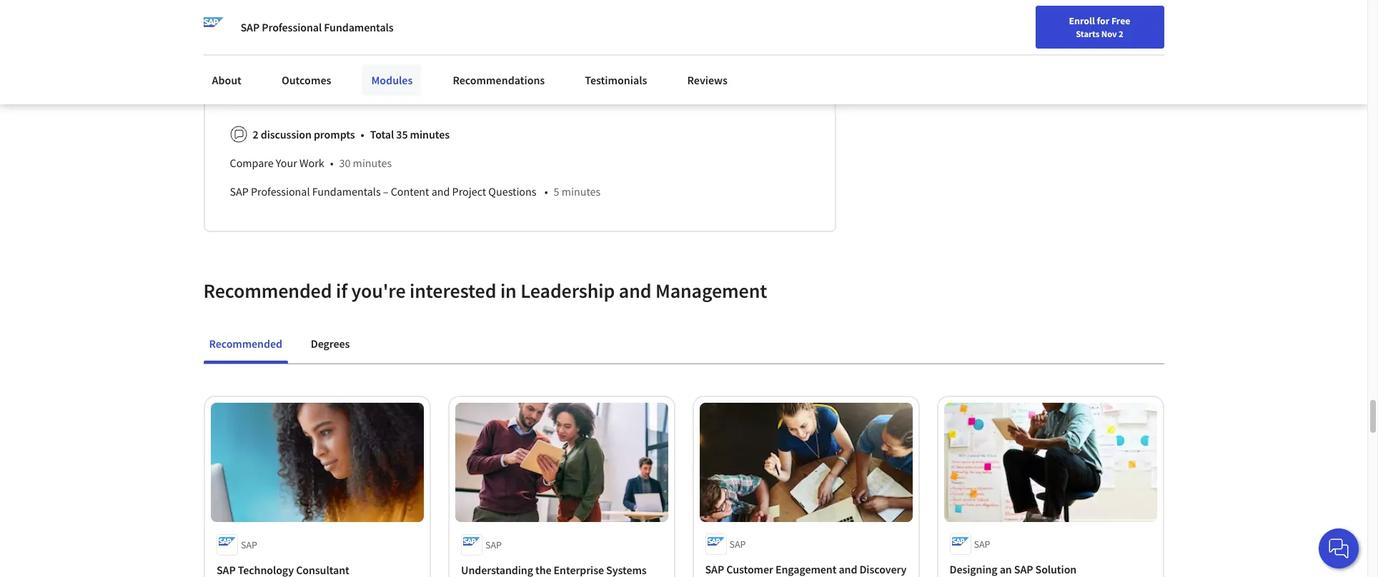 Task type: describe. For each thing, give the bounding box(es) containing it.
recommended for recommended
[[209, 337, 282, 351]]

designing an sap solution
[[950, 563, 1077, 577]]

1
[[342, 18, 348, 33]]

modules link
[[363, 64, 421, 96]]

career
[[1033, 16, 1061, 29]]

1 vertical spatial 60
[[443, 87, 454, 101]]

if
[[336, 278, 347, 304]]

professional for sap professional fundamentals
[[262, 20, 322, 34]]

sap professional fundamentals – content and project questions • 5 minutes
[[230, 184, 601, 199]]

2 inside enroll for free starts nov 2
[[1119, 28, 1124, 39]]

graded
[[230, 18, 265, 33]]

recommendation tabs tab list
[[203, 327, 1165, 364]]

project submission and review your peers
[[230, 87, 428, 101]]

quiz
[[267, 18, 289, 33]]

sap inside hide info about module content region
[[230, 184, 249, 199]]

sap technology consultant
[[216, 563, 349, 577]]

your inside hide info about module content region
[[378, 87, 399, 101]]

consultant
[[296, 563, 349, 577]]

sap technology consultant link
[[216, 562, 418, 578]]

you're
[[351, 278, 406, 304]]

your
[[276, 156, 297, 170]]

sap up technology
[[241, 539, 257, 552]]

minutes up 'modules'
[[373, 58, 412, 73]]

designing an sap solution link
[[950, 562, 1152, 578]]

enroll for free starts nov 2
[[1069, 14, 1131, 39]]

• total 35 minutes
[[361, 127, 450, 141]]

graded quiz for course 1 • 75 minutes
[[230, 18, 415, 33]]

0 vertical spatial project
[[230, 87, 264, 101]]

find
[[971, 16, 989, 29]]

new
[[1012, 16, 1031, 29]]

systems
[[606, 563, 647, 577]]

compare
[[230, 156, 274, 170]]

chat with us image
[[1328, 538, 1351, 561]]

minutes right peers
[[457, 87, 496, 101]]

• left 5 on the top of the page
[[545, 184, 548, 199]]

0 vertical spatial total
[[333, 58, 357, 73]]

75
[[363, 18, 374, 33]]

1 horizontal spatial project
[[452, 184, 486, 199]]

testimonials
[[585, 73, 647, 87]]

for inside enroll for free starts nov 2
[[1097, 14, 1110, 27]]

fundamentals for sap professional fundamentals – content and project questions • 5 minutes
[[312, 184, 381, 199]]

30
[[339, 156, 351, 170]]

minutes right 5 on the top of the page
[[562, 184, 601, 199]]

solution
[[1036, 563, 1077, 577]]

sap up customer
[[730, 539, 746, 552]]

2 discussion prompts
[[253, 127, 355, 141]]

• left 30
[[330, 156, 334, 170]]

hide info about module content region
[[230, 0, 810, 211]]

sap professional fundamentals
[[241, 20, 394, 34]]

understanding the enterprise systems
[[461, 563, 647, 578]]

review
[[344, 87, 375, 101]]

outcomes link
[[273, 64, 340, 96]]

reviews link
[[679, 64, 737, 96]]

compare your work • 30 minutes
[[230, 156, 392, 170]]

customer
[[727, 563, 774, 577]]

engagement
[[776, 563, 837, 577]]

peers
[[402, 87, 428, 101]]

english
[[1094, 16, 1128, 30]]

0 vertical spatial your
[[991, 16, 1010, 29]]

total 60 minutes
[[333, 58, 412, 73]]

sap left customer
[[705, 563, 725, 577]]



Task type: vqa. For each thing, say whether or not it's contained in the screenshot.
Hide info about module content region
yes



Task type: locate. For each thing, give the bounding box(es) containing it.
project left submission
[[230, 87, 264, 101]]

sap customer engagement and discovery link
[[705, 562, 907, 578]]

free
[[1112, 14, 1131, 27]]

fundamentals
[[324, 20, 394, 34], [312, 184, 381, 199]]

sap up understanding
[[485, 539, 502, 552]]

2 inside hide info about module content region
[[253, 127, 259, 141]]

1 vertical spatial fundamentals
[[312, 184, 381, 199]]

for
[[1097, 14, 1110, 27], [291, 18, 304, 33]]

minutes right 30
[[353, 156, 392, 170]]

recommended if you're interested in leadership and management
[[203, 278, 767, 304]]

submission
[[266, 87, 321, 101]]

1 vertical spatial professional
[[251, 184, 310, 199]]

recommended button
[[203, 327, 288, 361]]

60 minutes
[[443, 87, 496, 101]]

0 horizontal spatial for
[[291, 18, 304, 33]]

recommended for recommended if you're interested in leadership and management
[[203, 278, 332, 304]]

1 vertical spatial project
[[452, 184, 486, 199]]

management
[[656, 278, 767, 304]]

course
[[307, 18, 340, 33]]

starts
[[1076, 28, 1100, 39]]

modules
[[371, 73, 413, 87]]

designing
[[950, 563, 998, 577]]

sap down compare
[[230, 184, 249, 199]]

sap up the designing
[[974, 539, 991, 552]]

minutes
[[376, 18, 415, 33], [373, 58, 412, 73], [457, 87, 496, 101], [410, 127, 450, 141], [353, 156, 392, 170], [562, 184, 601, 199]]

about
[[212, 73, 242, 87]]

2 right nov
[[1119, 28, 1124, 39]]

minutes right 75
[[376, 18, 415, 33]]

discussion
[[261, 127, 312, 141]]

None search field
[[204, 9, 547, 38]]

for right the quiz
[[291, 18, 304, 33]]

and right 'leadership'
[[619, 278, 652, 304]]

for inside hide info about module content region
[[291, 18, 304, 33]]

professional inside hide info about module content region
[[251, 184, 310, 199]]

0 horizontal spatial total
[[333, 58, 357, 73]]

35
[[396, 127, 408, 141]]

understanding the enterprise systems link
[[461, 562, 663, 578]]

2
[[1119, 28, 1124, 39], [253, 127, 259, 141]]

outcomes
[[282, 73, 331, 87]]

1 horizontal spatial total
[[370, 127, 394, 141]]

about link
[[203, 64, 250, 96]]

1 vertical spatial 2
[[253, 127, 259, 141]]

0 vertical spatial 60
[[359, 58, 371, 73]]

0 horizontal spatial 2
[[253, 127, 259, 141]]

1 vertical spatial recommended
[[209, 337, 282, 351]]

questions
[[489, 184, 537, 199]]

total up review
[[333, 58, 357, 73]]

fundamentals up "total 60 minutes" on the left of page
[[324, 20, 394, 34]]

your right find
[[991, 16, 1010, 29]]

–
[[383, 184, 389, 199]]

1 horizontal spatial 2
[[1119, 28, 1124, 39]]

1 horizontal spatial 60
[[443, 87, 454, 101]]

1 horizontal spatial your
[[991, 16, 1010, 29]]

nov
[[1102, 28, 1117, 39]]

0 vertical spatial professional
[[262, 20, 322, 34]]

recommendations
[[453, 73, 545, 87]]

• right 1
[[354, 18, 357, 33]]

• right prompts
[[361, 127, 364, 141]]

professional
[[262, 20, 322, 34], [251, 184, 310, 199]]

60 right peers
[[443, 87, 454, 101]]

sap right an
[[1015, 563, 1034, 577]]

leadership
[[521, 278, 615, 304]]

your
[[991, 16, 1010, 29], [378, 87, 399, 101]]

technology
[[238, 563, 294, 577]]

in
[[500, 278, 517, 304]]

recommended inside button
[[209, 337, 282, 351]]

professional for sap professional fundamentals – content and project questions • 5 minutes
[[251, 184, 310, 199]]

find your new career
[[971, 16, 1061, 29]]

testimonials link
[[577, 64, 656, 96]]

degrees button
[[305, 327, 356, 361]]

your left peers
[[378, 87, 399, 101]]

2 up compare
[[253, 127, 259, 141]]

1 horizontal spatial for
[[1097, 14, 1110, 27]]

1 vertical spatial your
[[378, 87, 399, 101]]

understanding
[[461, 563, 533, 577]]

0 horizontal spatial 60
[[359, 58, 371, 73]]

•
[[354, 18, 357, 33], [361, 127, 364, 141], [330, 156, 334, 170], [545, 184, 548, 199]]

0 vertical spatial 2
[[1119, 28, 1124, 39]]

english button
[[1068, 0, 1154, 46]]

total left 35
[[370, 127, 394, 141]]

0 horizontal spatial project
[[230, 87, 264, 101]]

60
[[359, 58, 371, 73], [443, 87, 454, 101]]

fundamentals down 30
[[312, 184, 381, 199]]

sap left technology
[[216, 563, 235, 577]]

5
[[554, 184, 560, 199]]

minutes right 35
[[410, 127, 450, 141]]

work
[[300, 156, 324, 170]]

reviews
[[688, 73, 728, 87]]

an
[[1000, 563, 1012, 577]]

degrees
[[311, 337, 350, 351]]

content
[[391, 184, 429, 199]]

and right content
[[432, 184, 450, 199]]

recommended
[[203, 278, 332, 304], [209, 337, 282, 351]]

sap image
[[203, 17, 223, 37]]

1 vertical spatial total
[[370, 127, 394, 141]]

for up nov
[[1097, 14, 1110, 27]]

fundamentals for sap professional fundamentals
[[324, 20, 394, 34]]

discovery
[[860, 563, 907, 577]]

project left questions
[[452, 184, 486, 199]]

the
[[535, 563, 551, 577]]

recommendations link
[[444, 64, 554, 96]]

interested
[[410, 278, 497, 304]]

0 horizontal spatial your
[[378, 87, 399, 101]]

total
[[333, 58, 357, 73], [370, 127, 394, 141]]

find your new career link
[[964, 14, 1068, 32]]

sap customer engagement and discovery
[[705, 563, 907, 577]]

60 up review
[[359, 58, 371, 73]]

0 vertical spatial recommended
[[203, 278, 332, 304]]

project
[[230, 87, 264, 101], [452, 184, 486, 199]]

sap left the quiz
[[241, 20, 260, 34]]

and
[[323, 87, 341, 101], [432, 184, 450, 199], [619, 278, 652, 304], [839, 563, 858, 577]]

enterprise
[[554, 563, 604, 577]]

and left review
[[323, 87, 341, 101]]

fundamentals inside hide info about module content region
[[312, 184, 381, 199]]

enroll
[[1069, 14, 1095, 27]]

prompts
[[314, 127, 355, 141]]

and left discovery
[[839, 563, 858, 577]]

sap
[[241, 20, 260, 34], [230, 184, 249, 199], [241, 539, 257, 552], [485, 539, 502, 552], [730, 539, 746, 552], [974, 539, 991, 552], [216, 563, 235, 577], [705, 563, 725, 577], [1015, 563, 1034, 577]]

0 vertical spatial fundamentals
[[324, 20, 394, 34]]



